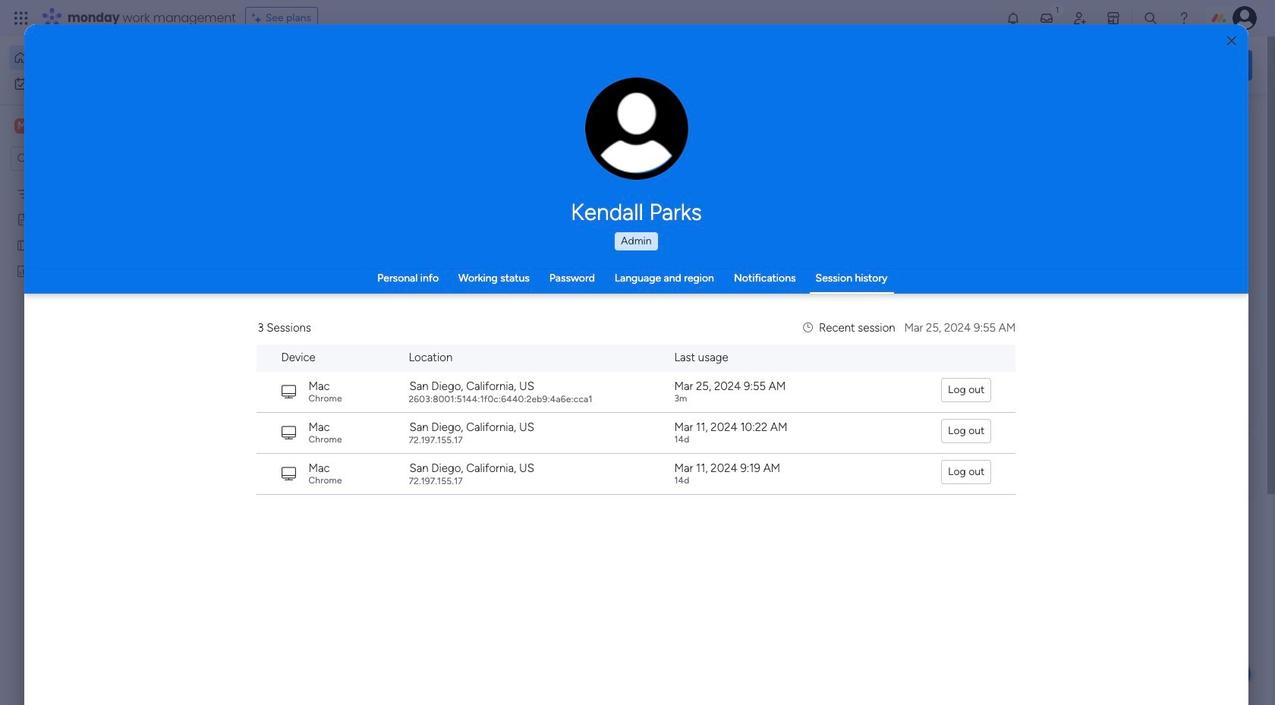 Task type: vqa. For each thing, say whether or not it's contained in the screenshot.
Search in workspace FIELD
yes



Task type: describe. For each thing, give the bounding box(es) containing it.
0 horizontal spatial private board image
[[16, 212, 30, 226]]

1 vertical spatial option
[[9, 71, 185, 96]]

close image
[[1228, 35, 1237, 47]]

public board image
[[16, 238, 30, 252]]

notifications image
[[1006, 11, 1021, 26]]

workspace selection element
[[14, 117, 127, 137]]

kendall parks image
[[1233, 6, 1258, 30]]

select product image
[[14, 11, 29, 26]]

0 horizontal spatial component image
[[254, 487, 267, 501]]

add to favorites image for public board icon
[[450, 278, 466, 293]]

workspace image
[[14, 118, 30, 134]]

public board image
[[254, 277, 270, 294]]

monday marketplace image
[[1107, 11, 1122, 26]]

component image for public dashboard icon within the the "quick search results" list box
[[502, 301, 516, 315]]



Task type: locate. For each thing, give the bounding box(es) containing it.
1 horizontal spatial public dashboard image
[[502, 277, 519, 294]]

option
[[9, 46, 185, 70], [9, 71, 185, 96], [0, 180, 194, 183]]

1 image
[[1051, 1, 1065, 18]]

add to favorites image
[[699, 278, 714, 293]]

private board image up public board image
[[16, 212, 30, 226]]

quick search results list box
[[235, 142, 989, 529]]

1 component image from the left
[[254, 301, 267, 315]]

Search in workspace field
[[32, 150, 127, 167]]

0 horizontal spatial component image
[[254, 301, 267, 315]]

see plans image
[[252, 10, 266, 27]]

1 horizontal spatial component image
[[502, 301, 516, 315]]

public dashboard image
[[16, 264, 30, 278], [502, 277, 519, 294]]

search everything image
[[1144, 11, 1159, 26]]

0 vertical spatial option
[[9, 46, 185, 70]]

add to favorites image for the rightmost private board icon
[[947, 278, 962, 293]]

getting started element
[[1025, 363, 1253, 423]]

component image for public board icon
[[254, 301, 267, 315]]

2 vertical spatial option
[[0, 180, 194, 183]]

help image
[[1177, 11, 1192, 26]]

add to favorites image
[[450, 278, 466, 293], [947, 278, 962, 293], [450, 464, 466, 479]]

private board image right add to favorites image
[[750, 277, 767, 294]]

2 component image from the left
[[502, 301, 516, 315]]

help center element
[[1025, 436, 1253, 496]]

0 horizontal spatial public dashboard image
[[16, 264, 30, 278]]

component image
[[750, 301, 764, 315], [254, 487, 267, 501]]

component image
[[254, 301, 267, 315], [502, 301, 516, 315]]

public dashboard image inside the "quick search results" list box
[[502, 277, 519, 294]]

list box
[[0, 177, 194, 489]]

private board image
[[16, 212, 30, 226], [750, 277, 767, 294]]

1 horizontal spatial component image
[[750, 301, 764, 315]]

dapulse time image
[[804, 321, 813, 335]]

1 vertical spatial component image
[[254, 487, 267, 501]]

0 vertical spatial private board image
[[16, 212, 30, 226]]

update feed image
[[1040, 11, 1055, 26]]

1 vertical spatial private board image
[[750, 277, 767, 294]]

1 horizontal spatial private board image
[[750, 277, 767, 294]]

invite members image
[[1073, 11, 1088, 26]]

0 vertical spatial component image
[[750, 301, 764, 315]]



